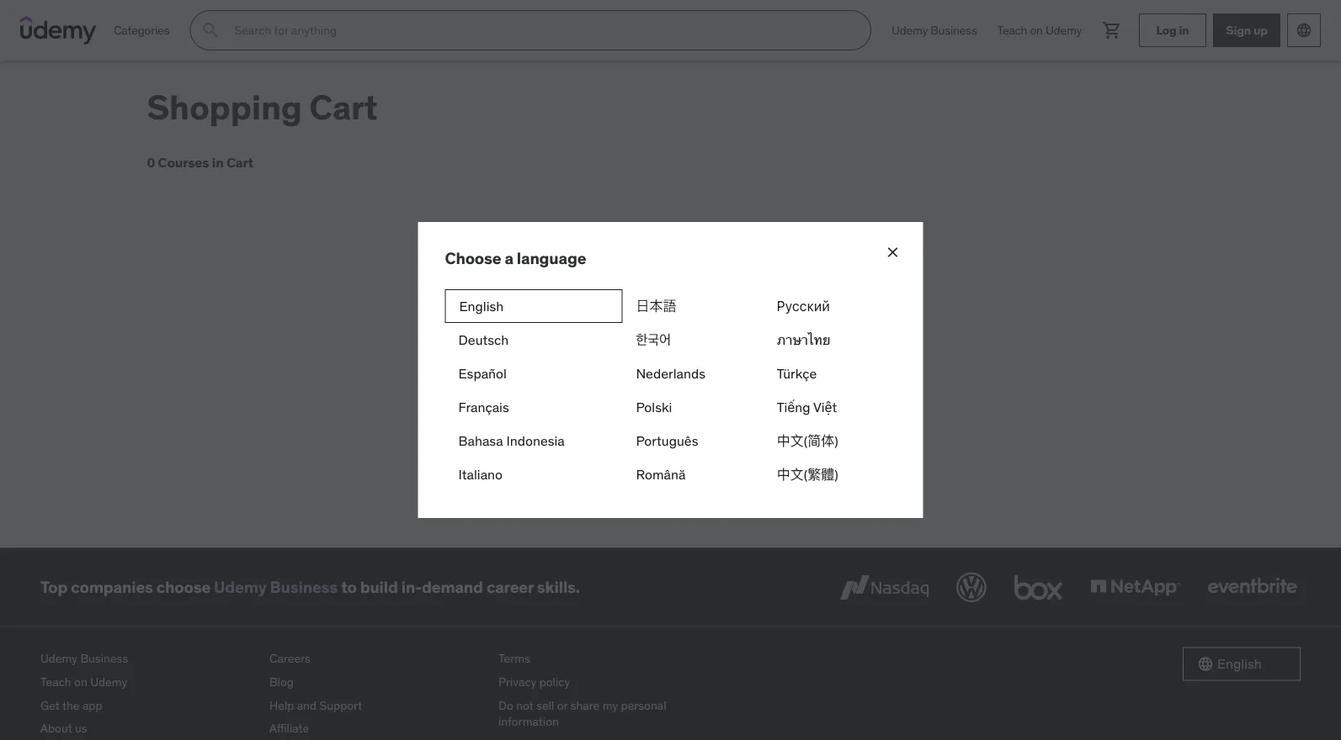 Task type: describe. For each thing, give the bounding box(es) containing it.
find
[[742, 370, 765, 388]]

in-
[[402, 578, 422, 598]]

keep shopping link
[[613, 409, 728, 449]]

policy
[[539, 675, 570, 690]]

is
[[576, 370, 586, 388]]

1 horizontal spatial business
[[270, 578, 338, 598]]

中文(繁體) link
[[763, 458, 896, 492]]

tiếng việt
[[777, 399, 837, 416]]

blog link
[[269, 671, 485, 694]]

demand
[[422, 578, 483, 598]]

teach inside udemy business teach on udemy get the app about us
[[40, 675, 71, 690]]

get the app link
[[40, 694, 256, 718]]

0 vertical spatial udemy business link
[[882, 10, 987, 51]]

career
[[487, 578, 534, 598]]

română
[[636, 466, 686, 483]]

build
[[360, 578, 398, 598]]

中文(简体) link
[[763, 424, 896, 458]]

1 vertical spatial shopping
[[659, 420, 718, 437]]

courses
[[158, 154, 209, 171]]

español
[[458, 365, 507, 382]]

my
[[603, 698, 618, 713]]

support
[[320, 698, 362, 713]]

1 horizontal spatial teach
[[997, 22, 1028, 38]]

bahasa indonesia
[[458, 432, 565, 449]]

privacy policy link
[[498, 671, 714, 694]]

help
[[269, 698, 294, 713]]

personal
[[621, 698, 667, 713]]

choose
[[445, 248, 501, 269]]

türkçe link
[[763, 357, 896, 391]]

русский link
[[763, 290, 896, 323]]

us
[[75, 722, 87, 737]]

teach on udemy
[[997, 22, 1082, 38]]

0 vertical spatial to
[[726, 370, 738, 388]]

top
[[40, 578, 68, 598]]

and
[[297, 698, 317, 713]]

0 vertical spatial cart
[[309, 86, 378, 129]]

español link
[[445, 357, 623, 391]]

polski
[[636, 399, 672, 416]]

sign up link
[[1213, 13, 1281, 47]]

italiano link
[[445, 458, 623, 492]]

日本語 link
[[623, 290, 763, 323]]

choose a language image
[[1296, 22, 1313, 39]]

keep shopping
[[623, 420, 718, 437]]

companies
[[71, 578, 153, 598]]

udemy image
[[20, 16, 97, 45]]

ภาษาไทย link
[[763, 323, 896, 357]]

log in link
[[1139, 13, 1207, 47]]

information
[[498, 715, 559, 730]]

nederlands
[[636, 365, 706, 382]]

indonesia
[[506, 432, 565, 449]]

русский
[[777, 297, 830, 315]]

sell
[[536, 698, 554, 713]]

polski link
[[623, 391, 763, 424]]

한국어
[[636, 331, 671, 348]]

do
[[498, 698, 513, 713]]

română link
[[623, 458, 763, 492]]

on inside udemy business teach on udemy get the app about us
[[74, 675, 87, 690]]

english inside the 'choose a language' dialog
[[459, 297, 504, 315]]

1 vertical spatial a
[[768, 370, 775, 388]]

about us link
[[40, 718, 256, 741]]

shopping cart
[[147, 86, 378, 129]]

close modal image
[[885, 244, 901, 261]]

blog
[[269, 675, 294, 690]]

english button
[[1183, 648, 1301, 682]]

sign
[[1226, 22, 1251, 38]]

udemy business
[[892, 22, 977, 38]]

0 vertical spatial keep
[[633, 370, 664, 388]]

udemy business teach on udemy get the app about us
[[40, 652, 128, 737]]

français
[[458, 399, 509, 416]]

your
[[519, 370, 546, 388]]

1 vertical spatial keep
[[623, 420, 656, 437]]

cart
[[549, 370, 573, 388]]

app
[[82, 698, 102, 713]]

log
[[1157, 22, 1177, 38]]

terms privacy policy do not sell or share my personal information
[[498, 652, 667, 730]]

tiếng việt link
[[763, 391, 896, 424]]

nederlands link
[[623, 357, 763, 391]]

box image
[[1010, 570, 1067, 607]]

careers link
[[269, 648, 485, 671]]



Task type: locate. For each thing, give the bounding box(es) containing it.
business for udemy business teach on udemy get the app about us
[[80, 652, 128, 667]]

1 vertical spatial teach on udemy link
[[40, 671, 256, 694]]

1 vertical spatial business
[[270, 578, 338, 598]]

日本語
[[636, 297, 677, 315]]

volkswagen image
[[953, 570, 990, 607]]

a right find
[[768, 370, 775, 388]]

teach right the udemy business
[[997, 22, 1028, 38]]

0 horizontal spatial on
[[74, 675, 87, 690]]

việt
[[813, 399, 837, 416]]

nasdaq image
[[836, 570, 933, 607]]

privacy
[[498, 675, 537, 690]]

português link
[[623, 424, 763, 458]]

0 horizontal spatial a
[[505, 248, 513, 269]]

bahasa indonesia link
[[445, 424, 623, 458]]

shopping
[[667, 370, 723, 388], [659, 420, 718, 437]]

0 horizontal spatial cart
[[226, 154, 253, 171]]

0 courses in cart
[[147, 154, 253, 171]]

log in
[[1157, 22, 1189, 38]]

italiano
[[458, 466, 503, 483]]

2 vertical spatial business
[[80, 652, 128, 667]]

english up deutsch
[[459, 297, 504, 315]]

help and support link
[[269, 694, 485, 718]]

1 horizontal spatial in
[[1179, 22, 1189, 38]]

0 vertical spatial in
[[1179, 22, 1189, 38]]

0
[[147, 154, 155, 171]]

2 vertical spatial udemy business link
[[40, 648, 256, 671]]

netapp image
[[1087, 570, 1184, 607]]

1 vertical spatial teach
[[40, 675, 71, 690]]

careers blog help and support affiliate
[[269, 652, 362, 737]]

shopping
[[147, 86, 302, 129]]

1 vertical spatial in
[[212, 154, 224, 171]]

in right courses
[[212, 154, 224, 171]]

bahasa
[[458, 432, 503, 449]]

teach on udemy link
[[987, 10, 1092, 51], [40, 671, 256, 694]]

about
[[40, 722, 72, 737]]

0 vertical spatial teach
[[997, 22, 1028, 38]]

choose
[[156, 578, 211, 598]]

中文(繁體)
[[777, 466, 839, 483]]

english inside button
[[1218, 656, 1262, 673]]

1 horizontal spatial cart
[[309, 86, 378, 129]]

1 horizontal spatial english
[[1218, 656, 1262, 673]]

affiliate
[[269, 722, 309, 737]]

top companies choose udemy business to build in-demand career skills.
[[40, 578, 580, 598]]

0 horizontal spatial teach on udemy link
[[40, 671, 256, 694]]

0 vertical spatial teach on udemy link
[[987, 10, 1092, 51]]

deutsch
[[458, 331, 509, 348]]

submit search image
[[201, 20, 221, 40]]

sign up
[[1226, 22, 1268, 38]]

0 horizontal spatial english
[[459, 297, 504, 315]]

tiếng
[[777, 399, 811, 416]]

eventbrite image
[[1204, 570, 1301, 607]]

in right 'log'
[[1179, 22, 1189, 38]]

deutsch link
[[445, 323, 623, 357]]

english link
[[445, 290, 623, 323]]

choose a language dialog
[[418, 222, 923, 519]]

0 horizontal spatial to
[[341, 578, 357, 598]]

english
[[459, 297, 504, 315], [1218, 656, 1262, 673]]

1 horizontal spatial a
[[768, 370, 775, 388]]

keep
[[633, 370, 664, 388], [623, 420, 656, 437]]

small image
[[1197, 656, 1214, 673]]

1 horizontal spatial teach on udemy link
[[987, 10, 1092, 51]]

affiliate link
[[269, 718, 485, 741]]

not
[[516, 698, 534, 713]]

0 vertical spatial on
[[1030, 22, 1043, 38]]

terms
[[498, 652, 530, 667]]

your cart is empty. keep shopping to find a course!
[[519, 370, 822, 388]]

or
[[557, 698, 568, 713]]

skills.
[[537, 578, 580, 598]]

中文(简体)
[[777, 432, 839, 449]]

english right the small image
[[1218, 656, 1262, 673]]

keep down polski
[[623, 420, 656, 437]]

udemy business link
[[882, 10, 987, 51], [214, 578, 338, 598], [40, 648, 256, 671]]

0 vertical spatial english
[[459, 297, 504, 315]]

0 horizontal spatial business
[[80, 652, 128, 667]]

the
[[62, 698, 80, 713]]

do not sell or share my personal information button
[[498, 694, 714, 734]]

한국어 link
[[623, 323, 763, 357]]

0 vertical spatial shopping
[[667, 370, 723, 388]]

a right choose
[[505, 248, 513, 269]]

1 vertical spatial english
[[1218, 656, 1262, 673]]

cart
[[309, 86, 378, 129], [226, 154, 253, 171]]

up
[[1254, 22, 1268, 38]]

türkçe
[[777, 365, 817, 382]]

1 horizontal spatial on
[[1030, 22, 1043, 38]]

language
[[517, 248, 586, 269]]

teach
[[997, 22, 1028, 38], [40, 675, 71, 690]]

business
[[931, 22, 977, 38], [270, 578, 338, 598], [80, 652, 128, 667]]

1 vertical spatial on
[[74, 675, 87, 690]]

français link
[[445, 391, 623, 424]]

a
[[505, 248, 513, 269], [768, 370, 775, 388]]

business for udemy business
[[931, 22, 977, 38]]

to left find
[[726, 370, 738, 388]]

careers
[[269, 652, 311, 667]]

empty.
[[589, 370, 629, 388]]

get
[[40, 698, 60, 713]]

0 vertical spatial business
[[931, 22, 977, 38]]

ภาษาไทย
[[777, 331, 831, 348]]

0 horizontal spatial in
[[212, 154, 224, 171]]

business inside udemy business teach on udemy get the app about us
[[80, 652, 128, 667]]

choose a language
[[445, 248, 586, 269]]

a inside dialog
[[505, 248, 513, 269]]

1 vertical spatial cart
[[226, 154, 253, 171]]

teach up get
[[40, 675, 71, 690]]

share
[[571, 698, 600, 713]]

to
[[726, 370, 738, 388], [341, 578, 357, 598]]

to left build at the left
[[341, 578, 357, 598]]

keep up polski
[[633, 370, 664, 388]]

0 vertical spatial a
[[505, 248, 513, 269]]

course!
[[778, 370, 822, 388]]

1 vertical spatial to
[[341, 578, 357, 598]]

0 horizontal spatial teach
[[40, 675, 71, 690]]

1 horizontal spatial to
[[726, 370, 738, 388]]

2 horizontal spatial business
[[931, 22, 977, 38]]

1 vertical spatial udemy business link
[[214, 578, 338, 598]]

português
[[636, 432, 698, 449]]



Task type: vqa. For each thing, say whether or not it's contained in the screenshot.
topmost more
no



